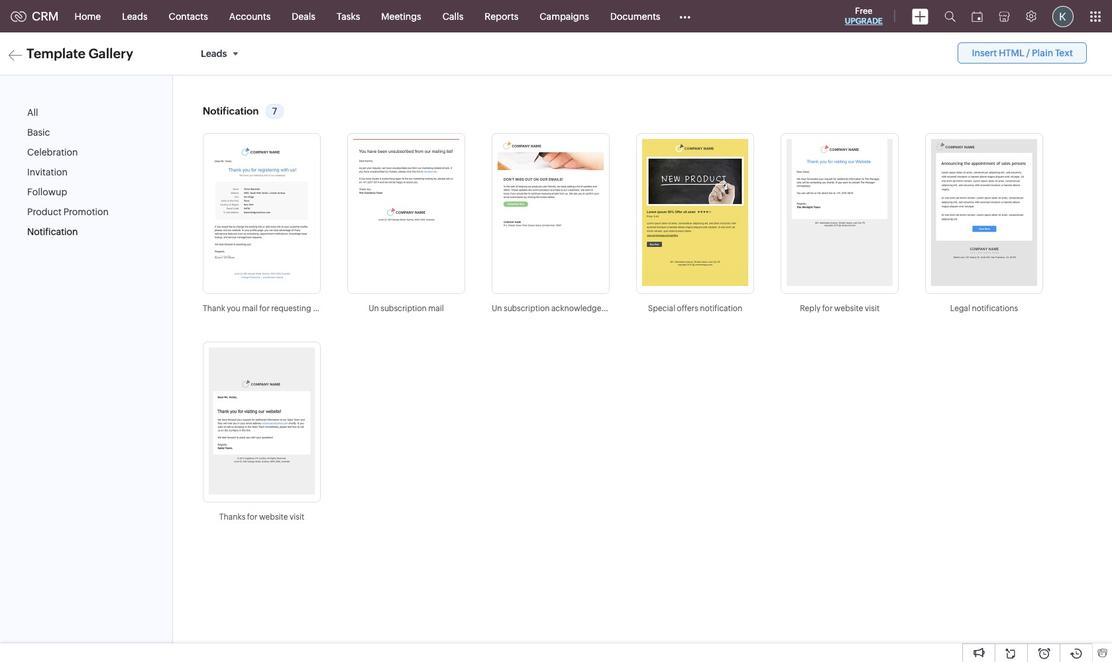 Task type: locate. For each thing, give the bounding box(es) containing it.
all
[[27, 107, 38, 118]]

2 horizontal spatial for
[[822, 304, 833, 314]]

mail for subscription
[[428, 304, 444, 314]]

template gallery
[[27, 46, 133, 61]]

not loaded image for thank you mail for requesting with us
[[209, 139, 315, 286]]

0 horizontal spatial website
[[259, 513, 288, 522]]

mail
[[242, 304, 258, 314], [428, 304, 444, 314]]

not loaded image for un subscription acknowledgement
[[498, 139, 604, 286]]

0 horizontal spatial for
[[247, 513, 257, 522]]

visit for reply for website visit
[[865, 304, 880, 314]]

thanks
[[219, 513, 245, 522]]

logo image
[[11, 11, 27, 22]]

0 horizontal spatial un
[[369, 304, 379, 314]]

leads down the contacts link
[[201, 48, 227, 59]]

not loaded image for special offers notification
[[642, 139, 748, 286]]

subscription for acknowledgement
[[504, 304, 550, 314]]

documents link
[[600, 0, 671, 32]]

legal notifications
[[950, 304, 1018, 314]]

leads
[[122, 11, 148, 22], [201, 48, 227, 59]]

1 horizontal spatial mail
[[428, 304, 444, 314]]

0 horizontal spatial mail
[[242, 304, 258, 314]]

website
[[834, 304, 863, 314], [259, 513, 288, 522]]

visit right the reply
[[865, 304, 880, 314]]

0 horizontal spatial visit
[[290, 513, 304, 522]]

text
[[1055, 48, 1073, 58]]

1 horizontal spatial website
[[834, 304, 863, 314]]

campaigns link
[[529, 0, 600, 32]]

website for thanks
[[259, 513, 288, 522]]

0 horizontal spatial leads
[[122, 11, 148, 22]]

for left requesting
[[259, 304, 270, 314]]

1 vertical spatial leads
[[201, 48, 227, 59]]

followup
[[27, 187, 67, 198]]

basic
[[27, 127, 50, 138]]

not loaded image for thanks for website visit
[[209, 348, 315, 495]]

Other Modules field
[[671, 6, 700, 27]]

0 vertical spatial leads
[[122, 11, 148, 22]]

thanks for website visit
[[219, 513, 304, 522]]

contacts link
[[158, 0, 219, 32]]

create menu image
[[912, 8, 929, 24]]

leads for leads field
[[201, 48, 227, 59]]

leads inside leads link
[[122, 11, 148, 22]]

template
[[27, 46, 86, 61]]

leads inside leads field
[[201, 48, 227, 59]]

1 un from the left
[[369, 304, 379, 314]]

1 vertical spatial visit
[[290, 513, 304, 522]]

notification
[[700, 304, 742, 314]]

subscription
[[381, 304, 427, 314], [504, 304, 550, 314]]

2 subscription from the left
[[504, 304, 550, 314]]

acknowledgement
[[551, 304, 621, 314]]

not loaded image for legal notifications
[[931, 139, 1037, 286]]

search element
[[937, 0, 964, 32]]

special
[[648, 304, 675, 314]]

notification left 7
[[203, 106, 259, 117]]

html
[[999, 48, 1024, 58]]

deals link
[[281, 0, 326, 32]]

1 horizontal spatial for
[[259, 304, 270, 314]]

notification down product
[[27, 227, 78, 237]]

1 horizontal spatial visit
[[865, 304, 880, 314]]

Leads field
[[196, 42, 248, 65]]

create menu element
[[904, 0, 937, 32]]

notification
[[203, 106, 259, 117], [27, 227, 78, 237]]

visit right the thanks
[[290, 513, 304, 522]]

not loaded image
[[209, 139, 315, 286], [353, 139, 459, 286], [498, 139, 604, 286], [642, 139, 748, 286], [787, 139, 893, 286], [931, 139, 1037, 286], [209, 348, 315, 495]]

crm
[[32, 9, 59, 23]]

un
[[369, 304, 379, 314], [492, 304, 502, 314]]

1 vertical spatial website
[[259, 513, 288, 522]]

1 horizontal spatial notification
[[203, 106, 259, 117]]

1 subscription from the left
[[381, 304, 427, 314]]

reports link
[[474, 0, 529, 32]]

1 horizontal spatial un
[[492, 304, 502, 314]]

reply
[[800, 304, 821, 314]]

0 horizontal spatial notification
[[27, 227, 78, 237]]

meetings
[[381, 11, 421, 22]]

reply for website visit
[[800, 304, 880, 314]]

search image
[[944, 11, 956, 22]]

7
[[272, 106, 277, 117]]

0 vertical spatial website
[[834, 304, 863, 314]]

product promotion
[[27, 207, 109, 218]]

visit
[[865, 304, 880, 314], [290, 513, 304, 522]]

for right the thanks
[[247, 513, 257, 522]]

1 horizontal spatial leads
[[201, 48, 227, 59]]

promotion
[[63, 207, 109, 218]]

2 un from the left
[[492, 304, 502, 314]]

invitation
[[27, 167, 68, 178]]

website right the reply
[[834, 304, 863, 314]]

1 mail from the left
[[242, 304, 258, 314]]

with
[[313, 304, 329, 314]]

0 vertical spatial visit
[[865, 304, 880, 314]]

subscription for mail
[[381, 304, 427, 314]]

for right the reply
[[822, 304, 833, 314]]

leads up gallery
[[122, 11, 148, 22]]

0 horizontal spatial subscription
[[381, 304, 427, 314]]

offers
[[677, 304, 698, 314]]

for
[[259, 304, 270, 314], [822, 304, 833, 314], [247, 513, 257, 522]]

1 horizontal spatial subscription
[[504, 304, 550, 314]]

2 mail from the left
[[428, 304, 444, 314]]

reports
[[485, 11, 518, 22]]

website right the thanks
[[259, 513, 288, 522]]

1 vertical spatial notification
[[27, 227, 78, 237]]



Task type: describe. For each thing, give the bounding box(es) containing it.
deals
[[292, 11, 315, 22]]

thank you mail for requesting with us
[[203, 304, 339, 314]]

legal
[[950, 304, 970, 314]]

plain
[[1032, 48, 1053, 58]]

home link
[[64, 0, 111, 32]]

leads for leads link
[[122, 11, 148, 22]]

for for reply for website visit
[[822, 304, 833, 314]]

profile image
[[1052, 6, 1074, 27]]

insert html / plain text link
[[958, 42, 1087, 64]]

not loaded image for un subscription mail
[[353, 139, 459, 286]]

thank
[[203, 304, 225, 314]]

tasks
[[337, 11, 360, 22]]

us
[[330, 304, 339, 314]]

accounts link
[[219, 0, 281, 32]]

insert
[[972, 48, 997, 58]]

free
[[855, 6, 873, 16]]

upgrade
[[845, 17, 883, 26]]

product
[[27, 207, 62, 218]]

special offers notification
[[648, 304, 742, 314]]

notifications
[[972, 304, 1018, 314]]

tasks link
[[326, 0, 371, 32]]

not loaded image for reply for website visit
[[787, 139, 893, 286]]

un for un subscription mail
[[369, 304, 379, 314]]

calls
[[443, 11, 463, 22]]

home
[[75, 11, 101, 22]]

free upgrade
[[845, 6, 883, 26]]

leads link
[[111, 0, 158, 32]]

/
[[1026, 48, 1030, 58]]

for for thanks for website visit
[[247, 513, 257, 522]]

calls link
[[432, 0, 474, 32]]

0 vertical spatial notification
[[203, 106, 259, 117]]

requesting
[[271, 304, 311, 314]]

documents
[[610, 11, 660, 22]]

accounts
[[229, 11, 271, 22]]

campaigns
[[540, 11, 589, 22]]

crm link
[[11, 9, 59, 23]]

un subscription mail
[[369, 304, 444, 314]]

un for un subscription acknowledgement
[[492, 304, 502, 314]]

meetings link
[[371, 0, 432, 32]]

celebration
[[27, 147, 78, 158]]

you
[[227, 304, 240, 314]]

profile element
[[1045, 0, 1082, 32]]

insert html / plain text
[[972, 48, 1073, 58]]

un subscription acknowledgement
[[492, 304, 621, 314]]

website for reply
[[834, 304, 863, 314]]

gallery
[[88, 46, 133, 61]]

visit for thanks for website visit
[[290, 513, 304, 522]]

contacts
[[169, 11, 208, 22]]

mail for you
[[242, 304, 258, 314]]

calendar image
[[972, 11, 983, 22]]



